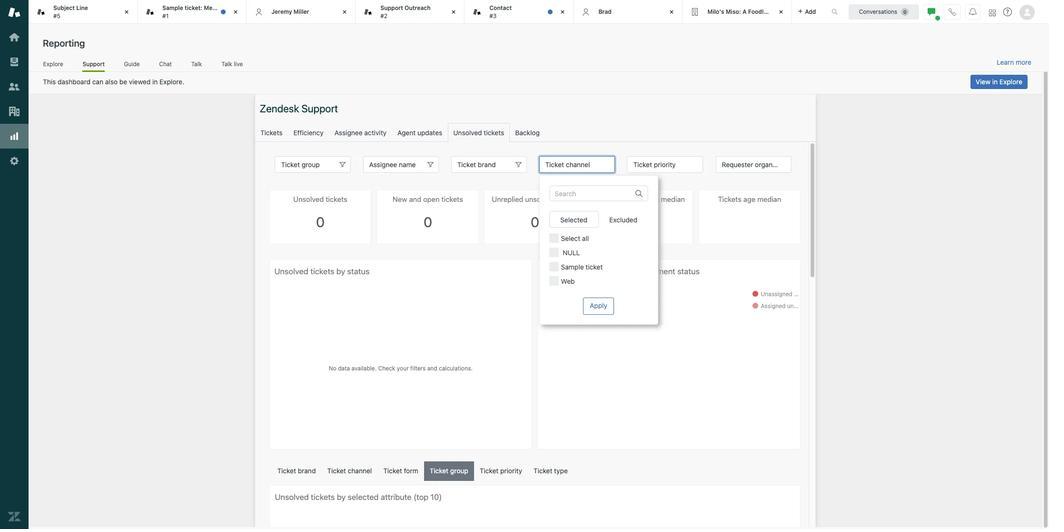 Task type: describe. For each thing, give the bounding box(es) containing it.
guide link
[[124, 60, 140, 70]]

subsidiary
[[772, 8, 802, 15]]

zendesk products image
[[990, 9, 996, 16]]

talk live link
[[221, 60, 243, 70]]

support for support
[[83, 60, 105, 67]]

brad
[[599, 8, 612, 15]]

zendesk image
[[8, 511, 20, 523]]

this dashboard can also be viewed in explore.
[[43, 78, 184, 86]]

chat
[[159, 60, 172, 67]]

add
[[806, 8, 816, 15]]

notifications image
[[970, 8, 977, 15]]

tab containing support outreach
[[356, 0, 465, 24]]

jeremy miller
[[272, 8, 309, 15]]

milo's miso: a foodlez subsidiary tab
[[683, 0, 802, 24]]

view
[[976, 78, 991, 86]]

talk for talk live
[[222, 60, 232, 67]]

this
[[43, 78, 56, 86]]

tab containing contact
[[465, 0, 574, 24]]

a
[[743, 8, 747, 15]]

tab containing subject line
[[29, 0, 138, 24]]

support link
[[83, 60, 105, 72]]

close image inside jeremy miller "tab"
[[340, 7, 350, 17]]

conversations button
[[849, 4, 920, 19]]

add button
[[792, 0, 822, 23]]

support for support outreach #2
[[381, 4, 403, 11]]

guide
[[124, 60, 140, 67]]

zendesk support image
[[8, 6, 20, 19]]

explore.
[[160, 78, 184, 86]]

can
[[92, 78, 103, 86]]

main element
[[0, 0, 29, 529]]

support outreach #2
[[381, 4, 431, 19]]

miso:
[[726, 8, 742, 15]]

learn more link
[[997, 58, 1032, 67]]

line
[[76, 4, 88, 11]]

dashboard
[[58, 78, 90, 86]]

button displays agent's chat status as online. image
[[928, 8, 936, 15]]

sample ticket: meet the ticket #1
[[162, 4, 246, 19]]

in inside button
[[993, 78, 998, 86]]

talk link
[[191, 60, 202, 70]]

explore inside button
[[1000, 78, 1023, 86]]

milo's
[[708, 8, 725, 15]]

live
[[234, 60, 243, 67]]

4 close image from the left
[[558, 7, 568, 17]]

subject line #5
[[53, 4, 88, 19]]

viewed
[[129, 78, 151, 86]]



Task type: vqa. For each thing, say whether or not it's contained in the screenshot.
right in
yes



Task type: locate. For each thing, give the bounding box(es) containing it.
more
[[1016, 58, 1032, 66]]

0 horizontal spatial support
[[83, 60, 105, 67]]

learn
[[997, 58, 1015, 66]]

contact #3
[[490, 4, 512, 19]]

close image
[[231, 7, 241, 17]]

tab
[[29, 0, 138, 24], [138, 0, 247, 24], [356, 0, 465, 24], [465, 0, 574, 24]]

1 horizontal spatial support
[[381, 4, 403, 11]]

the
[[220, 4, 229, 11]]

1 in from the left
[[152, 78, 158, 86]]

conversations
[[860, 8, 898, 15]]

#3
[[490, 12, 497, 19]]

close image
[[122, 7, 132, 17], [340, 7, 350, 17], [449, 7, 459, 17], [558, 7, 568, 17], [668, 7, 677, 17], [777, 7, 786, 17]]

tabs tab list
[[29, 0, 822, 24]]

admin image
[[8, 155, 20, 167]]

close image right outreach
[[449, 7, 459, 17]]

foodlez
[[749, 8, 771, 15]]

reporting
[[43, 38, 85, 49]]

close image left #2
[[340, 7, 350, 17]]

#2
[[381, 12, 388, 19]]

#1
[[162, 12, 169, 19]]

0 vertical spatial explore
[[43, 60, 63, 67]]

customers image
[[8, 80, 20, 93]]

jeremy
[[272, 8, 292, 15]]

also
[[105, 78, 118, 86]]

support up #2
[[381, 4, 403, 11]]

ticket:
[[185, 4, 203, 11]]

1 horizontal spatial in
[[993, 78, 998, 86]]

close image left #1
[[122, 7, 132, 17]]

0 horizontal spatial talk
[[191, 60, 202, 67]]

brad tab
[[574, 0, 683, 24]]

6 close image from the left
[[777, 7, 786, 17]]

talk live
[[222, 60, 243, 67]]

view in explore button
[[971, 75, 1028, 89]]

sample
[[162, 4, 183, 11]]

subject
[[53, 4, 75, 11]]

1 vertical spatial explore
[[1000, 78, 1023, 86]]

2 in from the left
[[993, 78, 998, 86]]

be
[[119, 78, 127, 86]]

miller
[[294, 8, 309, 15]]

close image left milo's
[[668, 7, 677, 17]]

2 close image from the left
[[340, 7, 350, 17]]

support inside support outreach #2
[[381, 4, 403, 11]]

explore down learn more link
[[1000, 78, 1023, 86]]

2 talk from the left
[[222, 60, 232, 67]]

in right viewed
[[152, 78, 158, 86]]

ticket
[[230, 4, 246, 11]]

explore up this
[[43, 60, 63, 67]]

close image right foodlez
[[777, 7, 786, 17]]

outreach
[[405, 4, 431, 11]]

talk for talk
[[191, 60, 202, 67]]

#5
[[53, 12, 60, 19]]

3 tab from the left
[[356, 0, 465, 24]]

talk left live
[[222, 60, 232, 67]]

view in explore
[[976, 78, 1023, 86]]

1 talk from the left
[[191, 60, 202, 67]]

1 vertical spatial support
[[83, 60, 105, 67]]

support up 'can'
[[83, 60, 105, 67]]

get help image
[[1004, 8, 1013, 16]]

close image left brad
[[558, 7, 568, 17]]

close image inside brad tab
[[668, 7, 677, 17]]

talk
[[191, 60, 202, 67], [222, 60, 232, 67]]

close image inside milo's miso: a foodlez subsidiary tab
[[777, 7, 786, 17]]

contact
[[490, 4, 512, 11]]

1 tab from the left
[[29, 0, 138, 24]]

3 close image from the left
[[449, 7, 459, 17]]

1 horizontal spatial explore
[[1000, 78, 1023, 86]]

talk right chat
[[191, 60, 202, 67]]

views image
[[8, 56, 20, 68]]

2 tab from the left
[[138, 0, 247, 24]]

explore
[[43, 60, 63, 67], [1000, 78, 1023, 86]]

tab containing sample ticket: meet the ticket
[[138, 0, 247, 24]]

chat link
[[159, 60, 172, 70]]

5 close image from the left
[[668, 7, 677, 17]]

0 horizontal spatial explore
[[43, 60, 63, 67]]

1 horizontal spatial talk
[[222, 60, 232, 67]]

in right view
[[993, 78, 998, 86]]

meet
[[204, 4, 218, 11]]

0 vertical spatial support
[[381, 4, 403, 11]]

in
[[152, 78, 158, 86], [993, 78, 998, 86]]

support
[[381, 4, 403, 11], [83, 60, 105, 67]]

learn more
[[997, 58, 1032, 66]]

organizations image
[[8, 105, 20, 118]]

reporting image
[[8, 130, 20, 142]]

explore link
[[43, 60, 64, 70]]

1 close image from the left
[[122, 7, 132, 17]]

jeremy miller tab
[[247, 0, 356, 24]]

4 tab from the left
[[465, 0, 574, 24]]

milo's miso: a foodlez subsidiary
[[708, 8, 802, 15]]

get started image
[[8, 31, 20, 43]]

0 horizontal spatial in
[[152, 78, 158, 86]]



